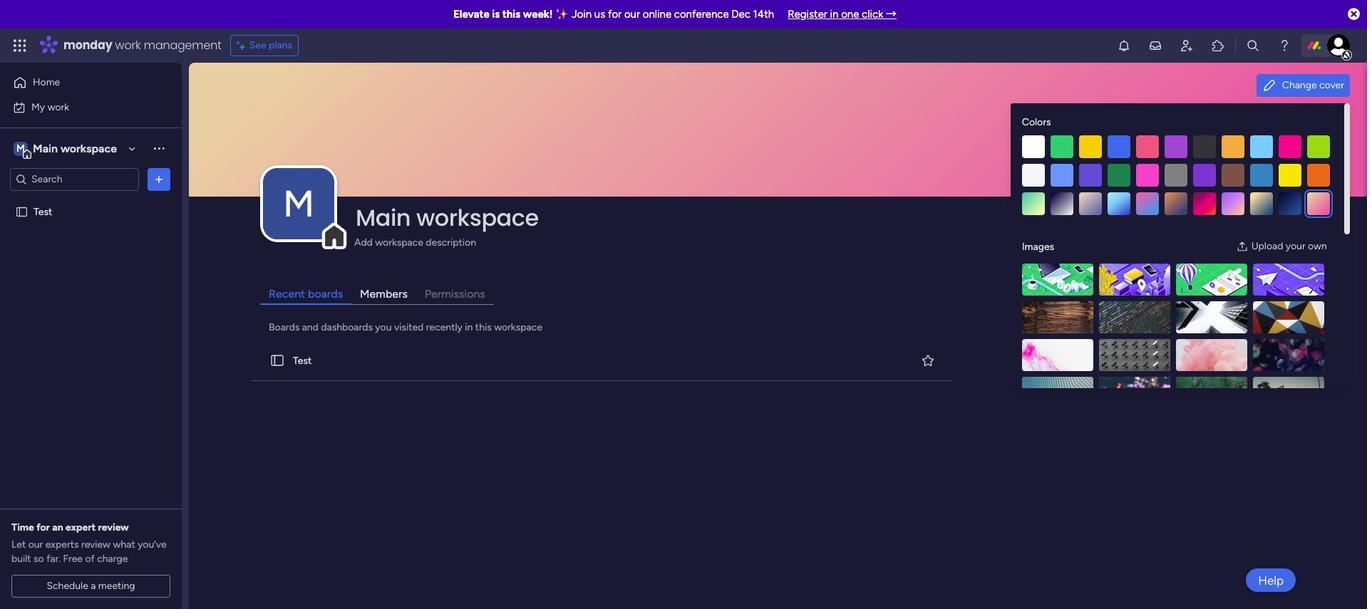 Task type: vqa. For each thing, say whether or not it's contained in the screenshot.
top THE WORKSPACE image
no



Task type: describe. For each thing, give the bounding box(es) containing it.
far.
[[46, 553, 61, 565]]

you've
[[138, 539, 167, 551]]

colors
[[1022, 116, 1051, 128]]

help image
[[1278, 38, 1292, 53]]

recent boards
[[269, 287, 343, 301]]

upload your own button
[[1231, 235, 1333, 258]]

change cover button
[[1257, 74, 1350, 97]]

select product image
[[13, 38, 27, 53]]

change
[[1282, 79, 1317, 91]]

one
[[841, 8, 859, 21]]

let
[[11, 539, 26, 551]]

0 vertical spatial this
[[502, 8, 521, 21]]

so
[[34, 553, 44, 565]]

dashboards
[[321, 322, 373, 334]]

invite members image
[[1180, 38, 1194, 53]]

meeting
[[98, 580, 135, 592]]

home
[[33, 76, 60, 88]]

my
[[31, 101, 45, 113]]

management
[[144, 37, 222, 53]]

boards and dashboards you visited recently in this workspace
[[269, 322, 542, 334]]

members
[[360, 287, 408, 301]]

my work
[[31, 101, 69, 113]]

notifications image
[[1117, 38, 1131, 53]]

schedule
[[47, 580, 88, 592]]

1 horizontal spatial in
[[830, 8, 839, 21]]

free
[[63, 553, 83, 565]]

schedule a meeting button
[[11, 575, 170, 598]]

home button
[[9, 71, 153, 94]]

my work button
[[9, 96, 153, 119]]

main workspace inside workspace selection element
[[33, 142, 117, 155]]

week!
[[523, 8, 553, 21]]

own
[[1308, 240, 1327, 252]]

register in one click → link
[[788, 8, 897, 21]]

schedule a meeting
[[47, 580, 135, 592]]

test for public board icon inside the test link
[[293, 355, 312, 367]]

visited
[[394, 322, 424, 334]]

an
[[52, 522, 63, 534]]

main inside workspace selection element
[[33, 142, 58, 155]]

experts
[[45, 539, 79, 551]]

add to favorites image
[[921, 353, 935, 368]]

public board image inside test link
[[269, 353, 285, 369]]

search everything image
[[1246, 38, 1260, 53]]

images
[[1022, 241, 1054, 253]]

our inside time for an expert review let our experts review what you've built so far. free of charge
[[28, 539, 43, 551]]

apps image
[[1211, 38, 1226, 53]]

is
[[492, 8, 500, 21]]

test link
[[248, 341, 954, 381]]

conference
[[674, 8, 729, 21]]

click
[[862, 8, 884, 21]]

photo icon image
[[1237, 241, 1248, 252]]

1 horizontal spatial main workspace
[[356, 202, 539, 234]]

for inside time for an expert review let our experts review what you've built so far. free of charge
[[36, 522, 50, 534]]

join
[[572, 8, 592, 21]]

1 horizontal spatial workspace image
[[263, 168, 334, 240]]

description
[[426, 237, 476, 249]]

permissions
[[425, 287, 485, 301]]

plans
[[269, 39, 292, 51]]

see plans
[[249, 39, 292, 51]]

m for topmost workspace image
[[16, 142, 25, 154]]

brad klo image
[[1327, 34, 1350, 57]]

test for public board icon in the test list box
[[34, 206, 52, 218]]



Task type: locate. For each thing, give the bounding box(es) containing it.
0 vertical spatial main workspace
[[33, 142, 117, 155]]

14th
[[753, 8, 774, 21]]

1 vertical spatial our
[[28, 539, 43, 551]]

1 horizontal spatial main
[[356, 202, 411, 234]]

upload your own
[[1252, 240, 1327, 252]]

boards
[[269, 322, 300, 334]]

for right us
[[608, 8, 622, 21]]

charge
[[97, 553, 128, 565]]

1 horizontal spatial m
[[283, 182, 314, 226]]

what
[[113, 539, 135, 551]]

1 vertical spatial for
[[36, 522, 50, 534]]

help button
[[1246, 569, 1296, 592]]

1 vertical spatial this
[[475, 322, 492, 334]]

online
[[643, 8, 672, 21]]

cover
[[1320, 79, 1345, 91]]

0 horizontal spatial workspace image
[[14, 141, 28, 156]]

add workspace description
[[354, 237, 476, 249]]

this
[[502, 8, 521, 21], [475, 322, 492, 334]]

test
[[34, 206, 52, 218], [293, 355, 312, 367]]

1 vertical spatial test
[[293, 355, 312, 367]]

work right my
[[48, 101, 69, 113]]

test down and
[[293, 355, 312, 367]]

0 vertical spatial test
[[34, 206, 52, 218]]

you
[[375, 322, 392, 334]]

monday work management
[[63, 37, 222, 53]]

see plans button
[[230, 35, 299, 56]]

recent
[[269, 287, 305, 301]]

us
[[594, 8, 605, 21]]

0 horizontal spatial our
[[28, 539, 43, 551]]

m inside dropdown button
[[283, 182, 314, 226]]

0 vertical spatial our
[[624, 8, 640, 21]]

m inside workspace selection element
[[16, 142, 25, 154]]

register in one click →
[[788, 8, 897, 21]]

elevate
[[453, 8, 490, 21]]

1 vertical spatial main
[[356, 202, 411, 234]]

recently
[[426, 322, 463, 334]]

add
[[354, 237, 373, 249]]

workspace selection element
[[14, 140, 119, 159]]

m for right workspace image
[[283, 182, 314, 226]]

in left one
[[830, 8, 839, 21]]

main down the my work
[[33, 142, 58, 155]]

review up what
[[98, 522, 129, 534]]

of
[[85, 553, 95, 565]]

for left an on the left
[[36, 522, 50, 534]]

review
[[98, 522, 129, 534], [81, 539, 111, 551]]

time
[[11, 522, 34, 534]]

1 horizontal spatial for
[[608, 8, 622, 21]]

and
[[302, 322, 319, 334]]

0 horizontal spatial in
[[465, 322, 473, 334]]

our
[[624, 8, 640, 21], [28, 539, 43, 551]]

work for my
[[48, 101, 69, 113]]

in right recently
[[465, 322, 473, 334]]

test list box
[[0, 197, 182, 416]]

options image
[[152, 172, 166, 186]]

workspace image
[[14, 141, 28, 156], [263, 168, 334, 240]]

1 vertical spatial work
[[48, 101, 69, 113]]

main workspace
[[33, 142, 117, 155], [356, 202, 539, 234]]

built
[[11, 553, 31, 565]]

workspace
[[61, 142, 117, 155], [416, 202, 539, 234], [375, 237, 423, 249], [494, 322, 542, 334]]

review up of
[[81, 539, 111, 551]]

Search in workspace field
[[30, 171, 119, 188]]

register
[[788, 8, 828, 21]]

→
[[886, 8, 897, 21]]

0 vertical spatial review
[[98, 522, 129, 534]]

change cover
[[1282, 79, 1345, 91]]

work right monday
[[115, 37, 141, 53]]

inbox image
[[1149, 38, 1163, 53]]

0 vertical spatial main
[[33, 142, 58, 155]]

1 horizontal spatial public board image
[[269, 353, 285, 369]]

0 vertical spatial in
[[830, 8, 839, 21]]

0 horizontal spatial this
[[475, 322, 492, 334]]

1 horizontal spatial this
[[502, 8, 521, 21]]

our left online
[[624, 8, 640, 21]]

1 vertical spatial public board image
[[269, 353, 285, 369]]

0 horizontal spatial main
[[33, 142, 58, 155]]

1 vertical spatial review
[[81, 539, 111, 551]]

0 horizontal spatial m
[[16, 142, 25, 154]]

✨
[[556, 8, 569, 21]]

1 vertical spatial in
[[465, 322, 473, 334]]

a
[[91, 580, 96, 592]]

this right the is
[[502, 8, 521, 21]]

0 horizontal spatial main workspace
[[33, 142, 117, 155]]

main up add
[[356, 202, 411, 234]]

help
[[1258, 574, 1284, 588]]

0 vertical spatial m
[[16, 142, 25, 154]]

1 vertical spatial m
[[283, 182, 314, 226]]

0 vertical spatial work
[[115, 37, 141, 53]]

1 vertical spatial main workspace
[[356, 202, 539, 234]]

Main workspace field
[[352, 202, 1310, 234]]

work inside button
[[48, 101, 69, 113]]

0 horizontal spatial for
[[36, 522, 50, 534]]

main
[[33, 142, 58, 155], [356, 202, 411, 234]]

upload
[[1252, 240, 1284, 252]]

public board image
[[15, 205, 29, 219], [269, 353, 285, 369]]

dec
[[732, 8, 751, 21]]

see
[[249, 39, 266, 51]]

1 horizontal spatial work
[[115, 37, 141, 53]]

1 horizontal spatial test
[[293, 355, 312, 367]]

0 vertical spatial public board image
[[15, 205, 29, 219]]

0 vertical spatial for
[[608, 8, 622, 21]]

public board image inside the test list box
[[15, 205, 29, 219]]

your
[[1286, 240, 1306, 252]]

m
[[16, 142, 25, 154], [283, 182, 314, 226]]

workspace options image
[[152, 141, 166, 156]]

boards
[[308, 287, 343, 301]]

expert
[[66, 522, 96, 534]]

in
[[830, 8, 839, 21], [465, 322, 473, 334]]

0 horizontal spatial work
[[48, 101, 69, 113]]

1 vertical spatial workspace image
[[263, 168, 334, 240]]

main workspace up description at the top
[[356, 202, 539, 234]]

1 horizontal spatial our
[[624, 8, 640, 21]]

0 horizontal spatial public board image
[[15, 205, 29, 219]]

test down the search in workspace field
[[34, 206, 52, 218]]

work for monday
[[115, 37, 141, 53]]

for
[[608, 8, 622, 21], [36, 522, 50, 534]]

main workspace up the search in workspace field
[[33, 142, 117, 155]]

monday
[[63, 37, 112, 53]]

option
[[0, 199, 182, 202]]

this right recently
[[475, 322, 492, 334]]

time for an expert review let our experts review what you've built so far. free of charge
[[11, 522, 167, 565]]

elevate is this week! ✨ join us for our online conference dec 14th
[[453, 8, 774, 21]]

m button
[[263, 168, 334, 240]]

our up the so
[[28, 539, 43, 551]]

work
[[115, 37, 141, 53], [48, 101, 69, 113]]

test inside list box
[[34, 206, 52, 218]]

0 vertical spatial workspace image
[[14, 141, 28, 156]]

0 horizontal spatial test
[[34, 206, 52, 218]]



